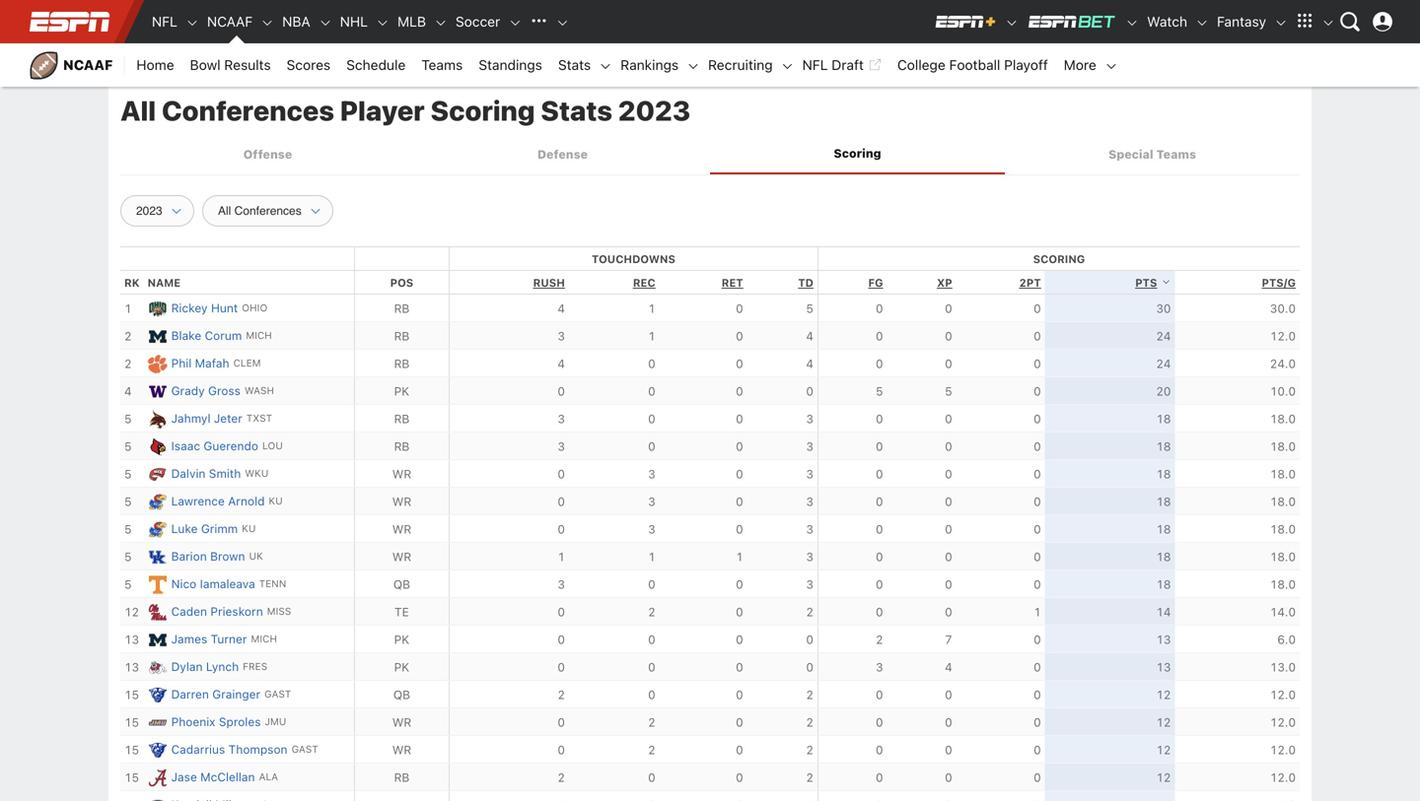 Task type: locate. For each thing, give the bounding box(es) containing it.
stats inside standings page main content
[[541, 94, 612, 127]]

2 24 from the top
[[1156, 357, 1171, 371]]

teams link
[[414, 43, 471, 87]]

1 horizontal spatial teams
[[1157, 147, 1196, 161]]

5
[[806, 302, 814, 316], [876, 385, 883, 399], [945, 385, 952, 399], [124, 412, 132, 426], [124, 440, 132, 454], [124, 468, 132, 481], [124, 495, 132, 509], [124, 523, 132, 537], [124, 551, 132, 564], [124, 578, 132, 592]]

1 vertical spatial ncaaf
[[63, 57, 113, 73]]

3 15 from the top
[[124, 744, 139, 758]]

6 wr from the top
[[392, 744, 411, 758]]

0 vertical spatial gast
[[264, 689, 291, 700]]

gast
[[264, 689, 291, 700], [291, 744, 318, 756]]

2pt
[[1019, 277, 1041, 290]]

wash
[[244, 385, 274, 397]]

1 qb from the top
[[393, 578, 410, 592]]

1 horizontal spatial ncaaf link
[[199, 0, 261, 43]]

schedule link
[[338, 43, 414, 87]]

scoring
[[431, 94, 535, 127], [834, 146, 881, 160], [1033, 253, 1085, 266]]

soccer image
[[508, 16, 522, 30]]

ku right arnold
[[269, 496, 283, 507]]

2023
[[618, 94, 691, 127]]

ncaaf link up the bowl results
[[199, 0, 261, 43]]

darren
[[171, 688, 209, 702]]

ncaaf right nfl icon
[[207, 13, 253, 30]]

turner
[[211, 633, 247, 647]]

td
[[798, 277, 814, 290]]

3
[[558, 330, 565, 343], [558, 412, 565, 426], [806, 412, 814, 426], [558, 440, 565, 454], [806, 440, 814, 454], [648, 468, 655, 481], [806, 468, 814, 481], [648, 495, 655, 509], [806, 495, 814, 509], [648, 523, 655, 537], [806, 523, 814, 537], [806, 551, 814, 564], [558, 578, 565, 592], [806, 578, 814, 592], [876, 661, 883, 675]]

5 for jahmyl jeter
[[124, 412, 132, 426]]

pk
[[394, 385, 409, 399], [394, 633, 409, 647], [394, 661, 409, 675]]

3 18 from the top
[[1156, 468, 1171, 481]]

1 horizontal spatial ncaaf
[[207, 13, 253, 30]]

teams right special on the top of page
[[1157, 147, 1196, 161]]

1 vertical spatial pk
[[394, 633, 409, 647]]

1 vertical spatial scoring
[[834, 146, 881, 160]]

15 left jase
[[124, 771, 139, 785]]

18.0
[[1270, 412, 1296, 426], [1270, 440, 1296, 454], [1270, 468, 1296, 481], [1270, 495, 1296, 509], [1270, 523, 1296, 537], [1270, 551, 1296, 564], [1270, 578, 1296, 592]]

barion brown uk
[[171, 550, 263, 564]]

dalvin smith wku
[[171, 467, 269, 481]]

18
[[1156, 412, 1171, 426], [1156, 440, 1171, 454], [1156, 468, 1171, 481], [1156, 495, 1171, 509], [1156, 523, 1171, 537], [1156, 551, 1171, 564], [1156, 578, 1171, 592]]

0 vertical spatial pk
[[394, 385, 409, 399]]

0 horizontal spatial ncaaf
[[63, 57, 113, 73]]

mich
[[246, 330, 272, 341], [251, 634, 277, 645]]

4 12.0 from the top
[[1270, 744, 1296, 758]]

1 horizontal spatial scoring
[[834, 146, 881, 160]]

tab list inside standings page main content
[[120, 134, 1300, 175]]

qb down the te
[[393, 689, 410, 702]]

college football playoff link
[[889, 43, 1056, 87]]

14
[[1156, 606, 1171, 620]]

watch link
[[1139, 0, 1195, 43]]

scores
[[287, 57, 331, 73]]

1 vertical spatial ku
[[242, 523, 256, 535]]

2 pk from the top
[[394, 633, 409, 647]]

3 pk from the top
[[394, 661, 409, 675]]

0 horizontal spatial ku
[[242, 523, 256, 535]]

tab list
[[120, 134, 1300, 175]]

ohio
[[242, 302, 267, 314]]

24 for 24.0
[[1156, 357, 1171, 371]]

ncaaf link up all
[[20, 43, 125, 87]]

2 vertical spatial scoring
[[1033, 253, 1085, 266]]

0 vertical spatial mich
[[246, 330, 272, 341]]

0 vertical spatial 24
[[1156, 330, 1171, 343]]

scoring up "2pt" 'link' at top
[[1033, 253, 1085, 266]]

espn bet image
[[1027, 14, 1118, 30], [1125, 16, 1139, 30]]

ku inside lawrence arnold ku
[[269, 496, 283, 507]]

nfl draft link
[[794, 43, 889, 87]]

ku inside luke grimm ku
[[242, 523, 256, 535]]

teams down mlb icon
[[421, 57, 463, 73]]

uk
[[249, 551, 263, 562]]

phil
[[171, 357, 192, 371]]

espn bet image up more
[[1027, 14, 1118, 30]]

0 horizontal spatial espn bet image
[[1027, 14, 1118, 30]]

scoring link
[[710, 135, 1005, 172]]

grimm
[[201, 522, 238, 536]]

1 horizontal spatial nfl
[[802, 57, 828, 73]]

1 vertical spatial qb
[[393, 689, 410, 702]]

nfl inside global navigation element
[[152, 13, 177, 30]]

1 vertical spatial stats
[[541, 94, 612, 127]]

pts link
[[1135, 277, 1171, 290]]

dalvin
[[171, 467, 206, 481]]

rec
[[633, 277, 655, 290]]

pk for 5
[[394, 385, 409, 399]]

24 down 30
[[1156, 330, 1171, 343]]

jahmyl jeter txst
[[171, 412, 272, 426]]

3 wr from the top
[[392, 523, 411, 537]]

1 pk from the top
[[394, 385, 409, 399]]

15 left phoenix
[[124, 716, 139, 730]]

rankings link
[[613, 43, 687, 87]]

tab list containing scoring
[[120, 134, 1300, 175]]

pts
[[1135, 277, 1157, 290]]

phoenix
[[171, 716, 215, 730]]

nba image
[[318, 16, 332, 30]]

grady gross link
[[171, 382, 241, 401]]

mich down ohio
[[246, 330, 272, 341]]

24 up 20
[[1156, 357, 1171, 371]]

nfl left nfl icon
[[152, 13, 177, 30]]

1 vertical spatial mich
[[251, 634, 277, 645]]

12
[[124, 606, 139, 620], [1156, 689, 1171, 702], [1156, 716, 1171, 730], [1156, 744, 1171, 758], [1156, 771, 1171, 785]]

1 vertical spatial 24
[[1156, 357, 1171, 371]]

6 rb from the top
[[394, 771, 410, 785]]

tenn
[[259, 579, 286, 590]]

0 horizontal spatial teams
[[421, 57, 463, 73]]

nico iamaleava tenn
[[171, 578, 286, 591]]

1 vertical spatial gast
[[291, 744, 318, 756]]

30.0
[[1270, 302, 1296, 316]]

ncaaf left home
[[63, 57, 113, 73]]

rk
[[124, 277, 140, 290]]

playoff
[[1004, 57, 1048, 73]]

gast inside darren grainger gast
[[264, 689, 291, 700]]

mich inside the blake corum mich
[[246, 330, 272, 341]]

2 18 from the top
[[1156, 440, 1171, 454]]

profile management image
[[1373, 12, 1393, 32]]

james turner mich
[[171, 633, 277, 647]]

mich for turner
[[251, 634, 277, 645]]

12.0
[[1270, 330, 1296, 343], [1270, 689, 1296, 702], [1270, 716, 1296, 730], [1270, 744, 1296, 758], [1270, 771, 1296, 785]]

gast inside cadarrius thompson gast
[[291, 744, 318, 756]]

mich inside james turner mich
[[251, 634, 277, 645]]

2pt link
[[1019, 277, 1041, 290]]

pk for 3
[[394, 661, 409, 675]]

1 12.0 from the top
[[1270, 330, 1296, 343]]

3 12.0 from the top
[[1270, 716, 1296, 730]]

clem
[[233, 358, 261, 369]]

0 vertical spatial scoring
[[431, 94, 535, 127]]

15 left cadarrius
[[124, 744, 139, 758]]

0 vertical spatial qb
[[393, 578, 410, 592]]

scoring down 'standings' link on the top left
[[431, 94, 535, 127]]

teams
[[421, 57, 463, 73], [1157, 147, 1196, 161]]

1 18.0 from the top
[[1270, 412, 1296, 426]]

nfl right recruiting icon at the top right of the page
[[802, 57, 828, 73]]

1 horizontal spatial ku
[[269, 496, 283, 507]]

soccer
[[456, 13, 500, 30]]

cadarrius thompson link
[[171, 741, 288, 760]]

bowl
[[190, 57, 221, 73]]

2 horizontal spatial scoring
[[1033, 253, 1085, 266]]

qb up the te
[[393, 578, 410, 592]]

corum
[[205, 329, 242, 343]]

soccer link
[[448, 0, 508, 43]]

4 15 from the top
[[124, 771, 139, 785]]

stats left stats icon
[[558, 57, 591, 73]]

1 vertical spatial teams
[[1157, 147, 1196, 161]]

0 vertical spatial ku
[[269, 496, 283, 507]]

2 qb from the top
[[393, 689, 410, 702]]

mich up fres
[[251, 634, 277, 645]]

rb
[[394, 302, 410, 316], [394, 330, 410, 343], [394, 357, 410, 371], [394, 412, 410, 426], [394, 440, 410, 454], [394, 771, 410, 785]]

espn bet image left watch
[[1125, 16, 1139, 30]]

15 left darren
[[124, 689, 139, 702]]

stats link
[[550, 43, 599, 87]]

jahmyl jeter link
[[171, 409, 242, 428]]

bowl results
[[190, 57, 271, 73]]

1 15 from the top
[[124, 689, 139, 702]]

0 horizontal spatial scoring
[[431, 94, 535, 127]]

0 horizontal spatial nfl
[[152, 13, 177, 30]]

0 vertical spatial ncaaf
[[207, 13, 253, 30]]

2 wr from the top
[[392, 495, 411, 509]]

15 for phoenix sproles
[[124, 716, 139, 730]]

home link
[[129, 43, 182, 87]]

special teams
[[1108, 147, 1196, 161]]

gast up jmu
[[264, 689, 291, 700]]

13
[[124, 633, 139, 647], [1156, 633, 1171, 647], [124, 661, 139, 675], [1156, 661, 1171, 675]]

prieskorn
[[210, 605, 263, 619]]

blake
[[171, 329, 201, 343]]

more
[[1064, 57, 1096, 73]]

2 vertical spatial pk
[[394, 661, 409, 675]]

more espn image
[[1322, 16, 1335, 30]]

jahmyl
[[171, 412, 211, 426]]

jmu
[[265, 717, 286, 728]]

1 vertical spatial nfl
[[802, 57, 828, 73]]

scoring down draft
[[834, 146, 881, 160]]

gast right thompson
[[291, 744, 318, 756]]

ku down arnold
[[242, 523, 256, 535]]

2 15 from the top
[[124, 716, 139, 730]]

dylan lynch link
[[171, 658, 239, 677]]

grady
[[171, 384, 205, 398]]

nico
[[171, 578, 197, 591]]

1 24 from the top
[[1156, 330, 1171, 343]]

home
[[136, 57, 174, 73]]

0 vertical spatial nfl
[[152, 13, 177, 30]]

ncaaf
[[207, 13, 253, 30], [63, 57, 113, 73]]

0
[[736, 302, 743, 316], [876, 302, 883, 316], [945, 302, 952, 316], [1034, 302, 1041, 316], [736, 330, 743, 343], [876, 330, 883, 343], [945, 330, 952, 343], [1034, 330, 1041, 343], [648, 357, 655, 371], [736, 357, 743, 371], [876, 357, 883, 371], [945, 357, 952, 371], [1034, 357, 1041, 371], [558, 385, 565, 399], [648, 385, 655, 399], [736, 385, 743, 399], [806, 385, 814, 399], [1034, 385, 1041, 399], [648, 412, 655, 426], [736, 412, 743, 426], [876, 412, 883, 426], [945, 412, 952, 426], [1034, 412, 1041, 426], [648, 440, 655, 454], [736, 440, 743, 454], [876, 440, 883, 454], [945, 440, 952, 454], [1034, 440, 1041, 454], [558, 468, 565, 481], [736, 468, 743, 481], [876, 468, 883, 481], [945, 468, 952, 481], [1034, 468, 1041, 481], [558, 495, 565, 509], [736, 495, 743, 509], [876, 495, 883, 509], [945, 495, 952, 509], [1034, 495, 1041, 509], [558, 523, 565, 537], [736, 523, 743, 537], [876, 523, 883, 537], [945, 523, 952, 537], [1034, 523, 1041, 537], [876, 551, 883, 564], [945, 551, 952, 564], [1034, 551, 1041, 564], [648, 578, 655, 592], [736, 578, 743, 592], [876, 578, 883, 592], [945, 578, 952, 592], [1034, 578, 1041, 592], [558, 606, 565, 620], [736, 606, 743, 620], [876, 606, 883, 620], [945, 606, 952, 620], [558, 633, 565, 647], [648, 633, 655, 647], [736, 633, 743, 647], [806, 633, 814, 647], [1034, 633, 1041, 647], [558, 661, 565, 675], [648, 661, 655, 675], [736, 661, 743, 675], [806, 661, 814, 675], [1034, 661, 1041, 675], [648, 689, 655, 702], [736, 689, 743, 702], [876, 689, 883, 702], [945, 689, 952, 702], [1034, 689, 1041, 702], [558, 716, 565, 730], [736, 716, 743, 730], [876, 716, 883, 730], [945, 716, 952, 730], [1034, 716, 1041, 730], [558, 744, 565, 758], [736, 744, 743, 758], [876, 744, 883, 758], [945, 744, 952, 758], [1034, 744, 1041, 758], [648, 771, 655, 785], [736, 771, 743, 785], [876, 771, 883, 785], [945, 771, 952, 785], [1034, 771, 1041, 785]]

stats down the stats link
[[541, 94, 612, 127]]

rk name
[[124, 277, 181, 290]]



Task type: describe. For each thing, give the bounding box(es) containing it.
7
[[945, 633, 952, 647]]

1 horizontal spatial espn bet image
[[1125, 16, 1139, 30]]

blake corum link
[[171, 327, 242, 345]]

standings
[[479, 57, 542, 73]]

1 18 from the top
[[1156, 412, 1171, 426]]

4 18 from the top
[[1156, 495, 1171, 509]]

iamaleava
[[200, 578, 255, 591]]

fantasy image
[[1274, 16, 1288, 30]]

15 for jase mcclellan
[[124, 771, 139, 785]]

2 18.0 from the top
[[1270, 440, 1296, 454]]

pts/g link
[[1262, 277, 1296, 290]]

xp
[[937, 277, 952, 290]]

isaac
[[171, 440, 200, 453]]

15 for darren grainger
[[124, 689, 139, 702]]

3 rb from the top
[[394, 357, 410, 371]]

fg link
[[868, 277, 883, 290]]

3 18.0 from the top
[[1270, 468, 1296, 481]]

nfl image
[[185, 16, 199, 30]]

2 12.0 from the top
[[1270, 689, 1296, 702]]

gross
[[208, 384, 241, 398]]

4 rb from the top
[[394, 412, 410, 426]]

0 horizontal spatial ncaaf link
[[20, 43, 125, 87]]

xp link
[[937, 277, 952, 290]]

blake corum mich
[[171, 329, 272, 343]]

guerendo
[[204, 440, 258, 453]]

wku
[[245, 468, 269, 480]]

grady gross wash
[[171, 384, 274, 398]]

gast for thompson
[[291, 744, 318, 756]]

6 18.0 from the top
[[1270, 551, 1296, 564]]

5 12.0 from the top
[[1270, 771, 1296, 785]]

luke
[[171, 522, 198, 536]]

rankings image
[[687, 59, 700, 73]]

barion
[[171, 550, 207, 564]]

dylan
[[171, 660, 203, 674]]

4 wr from the top
[[392, 551, 411, 564]]

mlb image
[[434, 16, 448, 30]]

james turner link
[[171, 630, 247, 649]]

football
[[949, 57, 1000, 73]]

5 for barion brown
[[124, 551, 132, 564]]

14.0
[[1270, 606, 1296, 620]]

watch
[[1147, 13, 1188, 30]]

10.0
[[1270, 385, 1296, 399]]

5 18 from the top
[[1156, 523, 1171, 537]]

1 wr from the top
[[392, 468, 411, 481]]

scores link
[[279, 43, 338, 87]]

phil mafah clem
[[171, 357, 261, 371]]

espn plus image
[[1005, 16, 1019, 30]]

caden prieskorn link
[[171, 603, 263, 622]]

more sports image
[[556, 16, 569, 30]]

global navigation element
[[20, 0, 1400, 43]]

ncaaf image
[[261, 16, 274, 30]]

5 for dalvin smith
[[124, 468, 132, 481]]

more espn image
[[1290, 7, 1320, 36]]

defense link
[[415, 136, 710, 173]]

phoenix sproles jmu
[[171, 716, 286, 730]]

fantasy link
[[1209, 0, 1274, 43]]

24 for 12.0
[[1156, 330, 1171, 343]]

0 vertical spatial teams
[[421, 57, 463, 73]]

recruiting link
[[700, 43, 781, 87]]

isaac guerendo link
[[171, 437, 258, 456]]

all
[[120, 94, 156, 127]]

5 18.0 from the top
[[1270, 523, 1296, 537]]

5 wr from the top
[[392, 716, 411, 730]]

defense
[[537, 147, 588, 161]]

13.0
[[1270, 661, 1296, 675]]

fantasy
[[1217, 13, 1266, 30]]

smith
[[209, 467, 241, 481]]

watch image
[[1195, 16, 1209, 30]]

more link
[[1056, 43, 1104, 87]]

5 for isaac guerendo
[[124, 440, 132, 454]]

all conferences player scoring stats 2023
[[120, 94, 691, 127]]

special
[[1108, 147, 1154, 161]]

pts/g
[[1262, 277, 1296, 290]]

qb for 2
[[393, 689, 410, 702]]

teams inside standings page main content
[[1157, 147, 1196, 161]]

nfl for nfl
[[152, 13, 177, 30]]

phil mafah link
[[171, 354, 229, 373]]

dylan lynch fres
[[171, 660, 267, 674]]

7 18.0 from the top
[[1270, 578, 1296, 592]]

player
[[340, 94, 425, 127]]

fres
[[243, 661, 267, 673]]

2 rb from the top
[[394, 330, 410, 343]]

miss
[[267, 606, 291, 618]]

ret
[[722, 277, 743, 290]]

more image
[[1104, 59, 1118, 73]]

5 for lawrence arnold
[[124, 495, 132, 509]]

pk for 2
[[394, 633, 409, 647]]

thompson
[[228, 743, 288, 757]]

mafah
[[195, 357, 229, 371]]

brown
[[210, 550, 245, 564]]

6 18 from the top
[[1156, 551, 1171, 564]]

name
[[148, 277, 181, 290]]

4 18.0 from the top
[[1270, 495, 1296, 509]]

rankings
[[621, 57, 679, 73]]

recruiting
[[708, 57, 773, 73]]

touchdowns
[[592, 253, 676, 266]]

rickey hunt ohio
[[171, 301, 267, 315]]

0 vertical spatial stats
[[558, 57, 591, 73]]

lawrence arnold link
[[171, 492, 265, 511]]

college football playoff
[[897, 57, 1048, 73]]

7 18 from the top
[[1156, 578, 1171, 592]]

gast for grainger
[[264, 689, 291, 700]]

ret link
[[722, 277, 743, 290]]

30
[[1156, 302, 1171, 316]]

5 for nico iamaleava
[[124, 578, 132, 592]]

qb for 3
[[393, 578, 410, 592]]

rush link
[[533, 277, 565, 290]]

nfl for nfl draft
[[802, 57, 828, 73]]

ku for grimm
[[242, 523, 256, 535]]

espn+ image
[[934, 14, 997, 30]]

nfl link
[[144, 0, 185, 43]]

nba
[[282, 13, 310, 30]]

jase mcclellan link
[[171, 768, 255, 787]]

draft
[[832, 57, 864, 73]]

nba link
[[274, 0, 318, 43]]

ncaaf inside global navigation element
[[207, 13, 253, 30]]

stats image
[[599, 59, 613, 73]]

recruiting image
[[781, 59, 794, 73]]

ku for arnold
[[269, 496, 283, 507]]

15 for cadarrius thompson
[[124, 744, 139, 758]]

espn more sports home page image
[[524, 7, 554, 36]]

darren grainger link
[[171, 686, 260, 704]]

nhl image
[[376, 16, 390, 30]]

cadarrius
[[171, 743, 225, 757]]

nfl draft
[[802, 57, 864, 73]]

offense
[[243, 147, 292, 161]]

barion brown link
[[171, 548, 245, 566]]

external link image
[[868, 53, 882, 77]]

1 rb from the top
[[394, 302, 410, 316]]

te
[[395, 606, 409, 620]]

nhl
[[340, 13, 368, 30]]

fg
[[868, 277, 883, 290]]

conferences
[[162, 94, 334, 127]]

isaac guerendo lou
[[171, 440, 283, 453]]

5 for luke grimm
[[124, 523, 132, 537]]

mich for corum
[[246, 330, 272, 341]]

5 rb from the top
[[394, 440, 410, 454]]

standings page main content
[[108, 77, 1312, 802]]

20
[[1156, 385, 1171, 399]]



Task type: vqa. For each thing, say whether or not it's contained in the screenshot.


